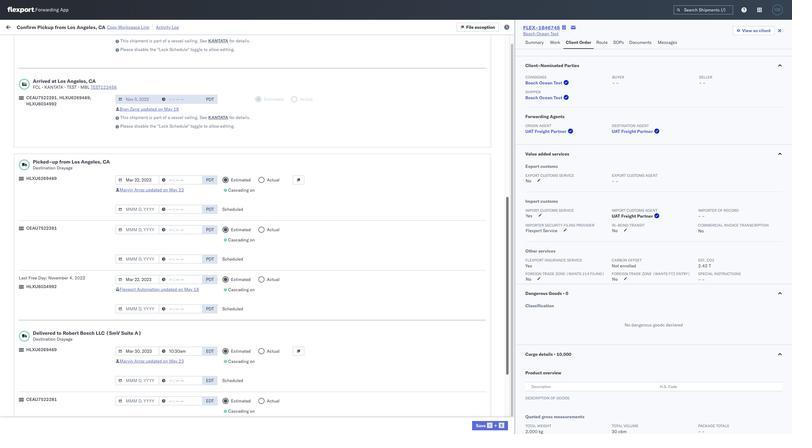 Task type: describe. For each thing, give the bounding box(es) containing it.
2 hlxu8034992 from the top
[[26, 284, 57, 290]]

insurance
[[545, 258, 566, 263]]

last free day: november 4, 2022
[[19, 275, 85, 281]]

file exception
[[466, 24, 495, 30]]

weight
[[537, 424, 551, 429]]

service for yes
[[559, 208, 574, 213]]

flexport automation updated on may 18
[[120, 287, 199, 292]]

cascading on for flexport automation updated on may 18 button
[[228, 287, 255, 293]]

transcription
[[740, 223, 769, 228]]

origin
[[525, 123, 538, 128]]

flexport service
[[526, 228, 557, 234]]

view as client button
[[733, 26, 775, 35]]

up
[[52, 159, 58, 165]]

1 -- : -- -- text field from the top
[[159, 95, 203, 104]]

trade for foreign trade zone (wants ftz entry)
[[629, 272, 641, 276]]

log
[[172, 24, 179, 30]]

arroz for delivered to robert bosch llc (smv suite a)
[[134, 359, 145, 364]]

product overview
[[525, 370, 561, 376]]

2 actual from the top
[[267, 227, 280, 233]]

no for foreign trade zone (wants ftz entry)
[[612, 277, 618, 282]]

ceau7522281, hlxu6269489, hlxu8034992
[[26, 95, 91, 107]]

4 mmm d, yyyy text field from the top
[[115, 304, 159, 314]]

a)
[[135, 330, 141, 336]]

client order
[[566, 40, 591, 45]]

0 vertical spatial ocean
[[537, 31, 549, 37]]

(wants for 214
[[566, 272, 581, 276]]

of inside importer of record - -
[[718, 208, 723, 213]]

2 this from the top
[[120, 115, 129, 120]]

7 mmm d, yyyy text field from the top
[[115, 397, 159, 406]]

18 for bran zeng updated on may 18
[[173, 106, 179, 112]]

no inside commercial invoice transcription no
[[698, 228, 704, 234]]

client-nominated parties
[[525, 63, 579, 68]]

details
[[539, 352, 553, 357]]

(wants for ftz
[[653, 272, 668, 276]]

-- : -- -- text field for third mmm d, yyyy text box from the top
[[159, 255, 203, 264]]

consignee
[[525, 75, 547, 80]]

export customs agent - -
[[612, 173, 658, 184]]

3 mmm d, yyyy text field from the top
[[115, 255, 159, 264]]

declared
[[666, 322, 683, 328]]

zeng
[[130, 106, 140, 112]]

0 vertical spatial test
[[550, 31, 559, 37]]

for for 1st kantata link from the bottom
[[229, 115, 235, 120]]

1 allow from the top
[[209, 47, 219, 52]]

2 mmm d, yyyy text field from the top
[[115, 205, 159, 214]]

2 disable from the top
[[134, 123, 149, 129]]

this shipment is part of a vessel sailing. see kantata for details. for 1st kantata link from the bottom
[[120, 115, 250, 120]]

total for total volume
[[612, 424, 623, 429]]

cargo details • 10,000
[[525, 352, 571, 357]]

bosch down shipper at the right top
[[525, 95, 538, 101]]

app
[[60, 7, 69, 13]]

sops button
[[611, 37, 627, 49]]

2 shipment from the top
[[130, 115, 148, 120]]

2022
[[75, 275, 85, 281]]

marvin arroz updated on may 23 button for picked-up from los angeles, ca
[[120, 187, 184, 193]]

1 schedule" from the top
[[169, 47, 189, 52]]

suite
[[121, 330, 133, 336]]

partner for origin agent
[[551, 129, 567, 134]]

measurements
[[554, 414, 585, 420]]

fcl
[[33, 84, 41, 90]]

bosch down flex-
[[523, 31, 535, 37]]

ca for pickup
[[98, 24, 105, 30]]

export customs service
[[525, 173, 574, 178]]

2 vessel from the top
[[171, 115, 183, 120]]

0 vertical spatial destination
[[612, 123, 636, 128]]

actual for marvin arroz updated on may 23 button associated with picked-up from los angeles, ca
[[267, 177, 280, 183]]

os
[[775, 7, 781, 12]]

as
[[753, 28, 758, 33]]

1 sailing. from the top
[[184, 38, 199, 44]]

added
[[538, 151, 551, 157]]

2 the from the top
[[150, 123, 156, 129]]

1 disable from the top
[[134, 47, 149, 52]]

test123456
[[91, 84, 117, 90]]

test for shipper
[[554, 95, 562, 101]]

picked-up from los angeles, ca destination drayage
[[33, 159, 110, 171]]

filing
[[564, 223, 575, 228]]

• right details
[[554, 352, 556, 357]]

security
[[545, 223, 563, 228]]

pdt for third mmm d, yyyy text field
[[206, 277, 214, 283]]

forwarding app link
[[7, 7, 69, 13]]

llc
[[96, 330, 105, 336]]

filing)
[[590, 272, 604, 276]]

0 vertical spatial to
[[204, 47, 208, 52]]

2 sailing. from the top
[[184, 115, 199, 120]]

description for description
[[532, 385, 551, 389]]

mbl
[[80, 84, 89, 90]]

customs for export customs service
[[541, 173, 558, 178]]

transit
[[630, 223, 645, 228]]

documents
[[629, 40, 652, 45]]

0
[[566, 291, 568, 296]]

of up quoted gross measurements
[[551, 396, 555, 401]]

0 horizontal spatial service
[[543, 228, 557, 234]]

1 is from the top
[[149, 38, 152, 44]]

gross
[[542, 414, 553, 420]]

entry)
[[676, 272, 690, 276]]

actual for flexport automation updated on may 18 button
[[267, 277, 280, 283]]

day:
[[38, 275, 47, 281]]

kantata for second kantata link from the bottom of the page
[[208, 38, 228, 44]]

• right fcl
[[42, 84, 43, 90]]

goods for dangerous
[[653, 322, 665, 328]]

est.
[[698, 258, 706, 263]]

angeles, inside the arrived at los angeles, ca fcl • kantata • test • mbl test123456
[[67, 78, 87, 84]]

1 please disable the "lock schedule" toggle to allow editing. from the top
[[120, 47, 235, 52]]

0 vertical spatial yes
[[526, 213, 532, 219]]

zone for 214
[[556, 272, 565, 276]]

cascading for marvin arroz updated on may 23 button associated with picked-up from los angeles, ca
[[228, 188, 249, 193]]

importer for -
[[698, 208, 717, 213]]

marvin arroz updated on may 23 for picked-up from los angeles, ca
[[120, 187, 184, 193]]

5 cascading from the top
[[228, 409, 249, 414]]

kantata for 1st kantata link from the bottom
[[208, 115, 228, 120]]

-- : -- -- text field for 7th mmm d, yyyy text field
[[159, 397, 203, 406]]

5 estimated from the top
[[231, 399, 251, 404]]

agents
[[550, 114, 565, 119]]

1 vessel from the top
[[171, 38, 183, 44]]

1 editing. from the top
[[220, 47, 235, 52]]

2 editing. from the top
[[220, 123, 235, 129]]

service for no
[[559, 173, 574, 178]]

6 mmm d, yyyy text field from the top
[[115, 376, 159, 386]]

classification
[[525, 303, 554, 309]]

parties
[[564, 63, 579, 68]]

cascading for flexport automation updated on may 18 button
[[228, 287, 249, 293]]

2 please disable the "lock schedule" toggle to allow editing. from the top
[[120, 123, 235, 129]]

1 vertical spatial services
[[538, 248, 556, 254]]

this shipment is part of a vessel sailing. see kantata for details. for second kantata link from the bottom of the page
[[120, 38, 250, 44]]

may for flexport automation updated on may 18 button
[[184, 287, 193, 292]]

(smv
[[106, 330, 120, 336]]

commercial invoice transcription no
[[698, 223, 769, 234]]

bosch inside delivered to robert bosch llc (smv suite a) destination drayage
[[80, 330, 95, 336]]

• left 0
[[563, 291, 565, 296]]

uat freight partner link for origin
[[525, 128, 575, 135]]

work
[[550, 40, 560, 45]]

importer for provider
[[525, 223, 544, 228]]

delivered to robert bosch llc (smv suite a) destination drayage
[[33, 330, 141, 342]]

forwarding app
[[35, 7, 69, 13]]

save button
[[472, 421, 508, 431]]

part for second kantata link from the bottom of the page
[[154, 38, 162, 44]]

seller - -
[[699, 75, 712, 86]]

1 kantata link from the top
[[208, 38, 228, 44]]

activity log button
[[156, 24, 179, 31]]

flexport for flexport automation updated on may 18
[[120, 287, 136, 292]]

test for consignee
[[554, 80, 562, 86]]

details. for 1st kantata link from the bottom
[[236, 115, 250, 120]]

copy workspace link button
[[107, 24, 149, 30]]

enrolled
[[620, 263, 636, 269]]

flex-1846748
[[523, 24, 560, 31]]

instructions
[[714, 272, 741, 276]]

not
[[612, 263, 619, 269]]

2 allow from the top
[[209, 123, 219, 129]]

carbon
[[612, 258, 627, 263]]

uat freight partner down import customs agent
[[612, 214, 653, 219]]

pickup
[[37, 24, 54, 30]]

description for description of goods
[[525, 396, 550, 401]]

route button
[[594, 37, 611, 49]]

2 edt from the top
[[206, 378, 214, 384]]

scheduled for delivered to robert bosch llc (smv suite a)'s marvin arroz updated on may 23 button
[[222, 378, 243, 384]]

service inside flexport insurance service yes
[[567, 258, 582, 263]]

no dangerous goods declared
[[625, 322, 683, 328]]

zone for ftz
[[642, 272, 652, 276]]

forwarding agents
[[525, 114, 565, 119]]

flexport automation updated on may 18 button
[[120, 287, 199, 292]]

hlxu6269489,
[[59, 95, 91, 101]]

origin agent
[[525, 123, 551, 128]]

2 scheduled from the top
[[222, 257, 243, 262]]

uat for origin
[[525, 129, 534, 134]]

order
[[579, 40, 591, 45]]

no left dangerous
[[625, 322, 630, 328]]

cascading on for delivered to robert bosch llc (smv suite a)'s marvin arroz updated on may 23 button
[[228, 359, 255, 364]]

total weight
[[525, 424, 551, 429]]

2 please from the top
[[120, 123, 133, 129]]

-- : -- -- text field for 2nd mmm d, yyyy text field from the top of the page
[[159, 205, 203, 214]]

delivered
[[33, 330, 55, 336]]

may for marvin arroz updated on may 23 button associated with picked-up from los angeles, ca
[[169, 187, 177, 193]]

5 actual from the top
[[267, 399, 280, 404]]

3 edt from the top
[[206, 399, 214, 404]]

in-bond transit
[[612, 223, 645, 228]]

pdt for ceau7522281 mmm d, yyyy text box
[[206, 227, 214, 233]]

nominated
[[541, 63, 563, 68]]

1 toggle from the top
[[191, 47, 203, 52]]

cargo
[[525, 352, 538, 357]]

export customs
[[525, 164, 558, 169]]

confirm
[[17, 24, 36, 30]]

export for export customs
[[525, 164, 539, 169]]

1 vertical spatial to
[[204, 123, 208, 129]]

summary button
[[523, 37, 548, 49]]

export for export customs service
[[525, 173, 540, 178]]

marvin arroz updated on may 23 for delivered to robert bosch llc (smv suite a)
[[120, 359, 184, 364]]

2 is from the top
[[149, 115, 152, 120]]

confirm pickup from los angeles, ca copy workspace link
[[17, 24, 149, 30]]

value
[[525, 151, 537, 157]]

bosch ocean test link for consignee
[[525, 80, 570, 86]]

• left test
[[64, 84, 66, 90]]

angeles, for up
[[81, 159, 102, 165]]

2.42
[[698, 263, 708, 269]]



Task type: vqa. For each thing, say whether or not it's contained in the screenshot.


Task type: locate. For each thing, give the bounding box(es) containing it.
service up foreign trade zone (wants 214 filing)
[[567, 258, 582, 263]]

see for 1st kantata link from the bottom
[[200, 115, 207, 120]]

1 marvin arroz updated on may 23 from the top
[[120, 187, 184, 193]]

partner down agents
[[551, 129, 567, 134]]

flexport inside flexport insurance service yes
[[525, 258, 544, 263]]

arroz for picked-up from los angeles, ca
[[134, 187, 145, 193]]

los down app
[[67, 24, 75, 30]]

0 vertical spatial details.
[[236, 38, 250, 44]]

test down 1846748
[[550, 31, 559, 37]]

uat freight partner for origin
[[525, 129, 567, 134]]

bosch ocean test down shipper at the right top
[[525, 95, 562, 101]]

yes down the other
[[525, 263, 532, 269]]

sailing.
[[184, 38, 199, 44], [184, 115, 199, 120]]

2 pdt from the top
[[206, 177, 214, 183]]

drayage down robert
[[57, 337, 73, 342]]

bosch ocean test down consignee
[[525, 80, 562, 86]]

zone left ftz
[[642, 272, 652, 276]]

0 vertical spatial 23
[[179, 187, 184, 193]]

1 vertical spatial arroz
[[134, 359, 145, 364]]

7 pdt from the top
[[206, 306, 214, 312]]

2 details. from the top
[[236, 115, 250, 120]]

trade down flexport insurance service yes
[[543, 272, 555, 276]]

1 vertical spatial allow
[[209, 123, 219, 129]]

please down bran
[[120, 123, 133, 129]]

uat freight partner for destination
[[612, 129, 653, 134]]

messages
[[658, 40, 677, 45]]

no down commercial
[[698, 228, 704, 234]]

0 vertical spatial toggle
[[191, 47, 203, 52]]

is
[[149, 38, 152, 44], [149, 115, 152, 120]]

is down the link
[[149, 38, 152, 44]]

a for 1st kantata link from the bottom
[[168, 115, 170, 120]]

2 service from the top
[[559, 208, 574, 213]]

0 vertical spatial mmm d, yyyy text field
[[115, 95, 159, 104]]

3 estimated from the top
[[231, 277, 251, 283]]

1 horizontal spatial (wants
[[653, 272, 668, 276]]

buyer - -
[[612, 75, 624, 86]]

import customs service
[[525, 208, 574, 213]]

may
[[164, 106, 172, 112], [169, 187, 177, 193], [184, 287, 193, 292], [169, 359, 177, 364]]

2 vertical spatial kantata
[[208, 115, 228, 120]]

2 marvin arroz updated on may 23 button from the top
[[120, 359, 184, 364]]

0 vertical spatial los
[[67, 24, 75, 30]]

bosch ocean test link down consignee
[[525, 80, 570, 86]]

2 vertical spatial ocean
[[539, 95, 553, 101]]

value added services
[[525, 151, 569, 157]]

ocean for shipper
[[539, 95, 553, 101]]

1 estimated from the top
[[231, 177, 251, 183]]

0 horizontal spatial uat freight partner link
[[525, 128, 575, 135]]

marvin arroz updated on may 23
[[120, 187, 184, 193], [120, 359, 184, 364]]

ca inside the arrived at los angeles, ca fcl • kantata • test • mbl test123456
[[89, 78, 96, 84]]

1 this from the top
[[120, 38, 129, 44]]

2 see from the top
[[200, 115, 207, 120]]

0 vertical spatial kantata link
[[208, 38, 228, 44]]

uat freight partner link for destination
[[612, 128, 661, 135]]

bosch ocean test
[[523, 31, 559, 37], [525, 80, 562, 86], [525, 95, 562, 101]]

dangerous goods • 0
[[525, 291, 568, 296]]

from
[[55, 24, 66, 30], [59, 159, 70, 165]]

customs up transit at the bottom of page
[[627, 208, 644, 213]]

2 this shipment is part of a vessel sailing. see kantata for details. from the top
[[120, 115, 250, 120]]

0 vertical spatial kantata
[[208, 38, 228, 44]]

2 cascading on from the top
[[228, 237, 255, 243]]

1 the from the top
[[150, 47, 156, 52]]

0 vertical spatial bosch ocean test link
[[523, 31, 559, 37]]

see for second kantata link from the bottom of the page
[[200, 38, 207, 44]]

service
[[543, 228, 557, 234], [567, 258, 582, 263]]

picked-
[[33, 159, 52, 165]]

3 mmm d, yyyy text field from the top
[[115, 275, 159, 284]]

1 vertical spatial 18
[[194, 287, 199, 292]]

1 vertical spatial hlxu8034992
[[26, 284, 57, 290]]

1 vertical spatial edt
[[206, 378, 214, 384]]

ocean down consignee
[[539, 80, 553, 86]]

2 zone from the left
[[642, 272, 652, 276]]

"lock down bran zeng updated on may 18
[[157, 123, 168, 129]]

forwarding up origin agent
[[525, 114, 549, 119]]

2 vertical spatial los
[[72, 159, 80, 165]]

est. co2 2.42 t
[[698, 258, 714, 269]]

ocean down shipper at the right top
[[539, 95, 553, 101]]

disable down zeng
[[134, 123, 149, 129]]

1 please from the top
[[120, 47, 133, 52]]

23 for delivered to robert bosch llc (smv suite a)
[[179, 359, 184, 364]]

uat down 'origin'
[[525, 129, 534, 134]]

0 vertical spatial marvin arroz updated on may 23
[[120, 187, 184, 193]]

os button
[[770, 3, 785, 17]]

carbon offset not enrolled
[[612, 258, 642, 269]]

4 -- : -- -- text field from the top
[[159, 376, 203, 386]]

1 horizontal spatial 18
[[194, 287, 199, 292]]

of left record
[[718, 208, 723, 213]]

description
[[532, 385, 551, 389], [525, 396, 550, 401]]

marvin for ca
[[120, 187, 133, 193]]

foreign for foreign trade zone (wants ftz entry)
[[612, 272, 628, 276]]

0 vertical spatial from
[[55, 24, 66, 30]]

agent inside "export customs agent - -"
[[646, 173, 658, 178]]

service down value added services
[[559, 173, 574, 178]]

4 pdt from the top
[[206, 227, 214, 233]]

1 foreign from the left
[[525, 272, 542, 276]]

customs inside "export customs agent - -"
[[627, 173, 645, 178]]

1 mmm d, yyyy text field from the top
[[115, 95, 159, 104]]

2 vertical spatial angeles,
[[81, 159, 102, 165]]

customs for export customs agent - -
[[627, 173, 645, 178]]

ca for up
[[103, 159, 110, 165]]

for for second kantata link from the bottom of the page
[[229, 38, 235, 44]]

0 vertical spatial please
[[120, 47, 133, 52]]

ceau7522281 for picked-up from los angeles, ca
[[26, 226, 57, 231]]

3 pdt from the top
[[206, 207, 214, 212]]

-- : -- -- text field
[[159, 175, 203, 185], [159, 205, 203, 214], [159, 255, 203, 264], [159, 275, 203, 284], [159, 347, 203, 356]]

0 vertical spatial bosch ocean test
[[523, 31, 559, 37]]

this down bran
[[120, 115, 129, 120]]

activity
[[156, 24, 171, 30]]

1 vertical spatial please disable the "lock schedule" toggle to allow editing.
[[120, 123, 235, 129]]

yes inside flexport insurance service yes
[[525, 263, 532, 269]]

customs for import customs service
[[540, 208, 558, 213]]

yes down import customs
[[526, 213, 532, 219]]

5 pdt from the top
[[206, 257, 214, 262]]

mmm d, yyyy text field for ceau7522281, hlxu6269489, hlxu8034992
[[115, 95, 159, 104]]

0 vertical spatial sailing.
[[184, 38, 199, 44]]

the
[[150, 47, 156, 52], [150, 123, 156, 129]]

los right at in the left of the page
[[58, 78, 66, 84]]

customs down export customs
[[541, 173, 558, 178]]

description up quoted
[[525, 396, 550, 401]]

goods left "declared"
[[653, 322, 665, 328]]

foreign trade zone (wants ftz entry)
[[612, 272, 690, 276]]

ceau7522281,
[[26, 95, 58, 101]]

-- : -- -- text field
[[159, 95, 203, 104], [159, 225, 203, 235], [159, 304, 203, 314], [159, 376, 203, 386], [159, 397, 203, 406]]

1 cascading on from the top
[[228, 188, 255, 193]]

5 -- : -- -- text field from the top
[[159, 397, 203, 406]]

1 vertical spatial drayage
[[57, 337, 73, 342]]

ca
[[98, 24, 105, 30], [89, 78, 96, 84], [103, 159, 110, 165]]

kantata inside the arrived at los angeles, ca fcl • kantata • test • mbl test123456
[[44, 84, 63, 90]]

MMM D, YYYY text field
[[115, 175, 159, 185], [115, 205, 159, 214], [115, 275, 159, 284], [115, 304, 159, 314], [115, 347, 159, 356], [115, 376, 159, 386], [115, 397, 159, 406]]

flex-1846748 link
[[523, 24, 560, 31]]

destination agent
[[612, 123, 649, 128]]

at
[[52, 78, 56, 84]]

1 (wants from the left
[[566, 272, 581, 276]]

1 drayage from the top
[[57, 165, 73, 171]]

cascading for delivered to robert bosch llc (smv suite a)'s marvin arroz updated on may 23 button
[[228, 359, 249, 364]]

2 uat freight partner link from the left
[[612, 128, 661, 135]]

1 actual from the top
[[267, 177, 280, 183]]

0 horizontal spatial importer
[[525, 223, 544, 228]]

2 "lock from the top
[[157, 123, 168, 129]]

co2
[[707, 258, 714, 263]]

total left volume
[[612, 424, 623, 429]]

1 mmm d, yyyy text field from the top
[[115, 175, 159, 185]]

updated
[[141, 106, 157, 112], [146, 187, 162, 193], [161, 287, 177, 292], [146, 359, 162, 364]]

0 vertical spatial shipment
[[130, 38, 148, 44]]

importer security filing provider
[[525, 223, 595, 228]]

-
[[612, 80, 615, 86], [616, 80, 619, 86], [699, 80, 702, 86], [703, 80, 706, 86], [612, 179, 615, 184], [616, 179, 618, 184], [698, 214, 701, 219], [702, 214, 705, 219], [698, 277, 701, 283], [702, 277, 705, 283]]

1 vertical spatial kantata link
[[208, 114, 228, 121]]

total down quoted
[[525, 424, 536, 429]]

2 vertical spatial destination
[[33, 337, 56, 342]]

bosch ocean test link down shipper at the right top
[[525, 95, 570, 101]]

3 cascading on from the top
[[228, 287, 255, 293]]

pdt for third mmm d, yyyy text box from the top
[[206, 257, 214, 262]]

2 part from the top
[[154, 115, 162, 120]]

services up insurance at the right
[[538, 248, 556, 254]]

bosch left llc
[[80, 330, 95, 336]]

0 vertical spatial 18
[[173, 106, 179, 112]]

flexport
[[526, 228, 542, 234], [525, 258, 544, 263], [120, 287, 136, 292]]

0 horizontal spatial goods
[[556, 396, 570, 401]]

los inside picked-up from los angeles, ca destination drayage
[[72, 159, 80, 165]]

18 for flexport automation updated on may 18
[[194, 287, 199, 292]]

goods up measurements
[[556, 396, 570, 401]]

(wants left 214
[[566, 272, 581, 276]]

shipper
[[525, 90, 541, 94]]

2 cascading from the top
[[228, 237, 249, 243]]

los for up
[[72, 159, 80, 165]]

from for up
[[59, 159, 70, 165]]

from right up
[[59, 159, 70, 165]]

1 horizontal spatial importer
[[698, 208, 717, 213]]

0 vertical spatial services
[[552, 151, 569, 157]]

messages button
[[655, 37, 681, 49]]

1 a from the top
[[168, 38, 170, 44]]

partner down destination agent at the top right
[[637, 129, 653, 134]]

details. for second kantata link from the bottom of the page
[[236, 38, 250, 44]]

1 vertical spatial editing.
[[220, 123, 235, 129]]

of down the activity
[[163, 38, 167, 44]]

1 vertical spatial see
[[200, 115, 207, 120]]

drayage inside delivered to robert bosch llc (smv suite a) destination drayage
[[57, 337, 73, 342]]

customs for export customs
[[540, 164, 558, 169]]

toggle
[[191, 47, 203, 52], [191, 123, 203, 129]]

this
[[120, 38, 129, 44], [120, 115, 129, 120]]

1 vertical spatial for
[[229, 115, 235, 120]]

0 vertical spatial vessel
[[171, 38, 183, 44]]

3 -- : -- -- text field from the top
[[159, 255, 203, 264]]

no for foreign trade zone (wants 214 filing)
[[526, 277, 531, 282]]

total for total weight
[[525, 424, 536, 429]]

1 vertical spatial marvin
[[120, 359, 133, 364]]

shipment down zeng
[[130, 115, 148, 120]]

2 kantata link from the top
[[208, 114, 228, 121]]

0 vertical spatial service
[[559, 173, 574, 178]]

3 -- : -- -- text field from the top
[[159, 304, 203, 314]]

hlxu6269489 down delivered
[[26, 347, 57, 353]]

documents button
[[627, 37, 655, 49]]

2 drayage from the top
[[57, 337, 73, 342]]

-- : -- -- text field for fourth mmm d, yyyy text field from the top of the page
[[159, 304, 203, 314]]

0 vertical spatial marvin
[[120, 187, 133, 193]]

0 horizontal spatial zone
[[556, 272, 565, 276]]

1 "lock from the top
[[157, 47, 168, 52]]

1 vertical spatial sailing.
[[184, 115, 199, 120]]

(wants left ftz
[[653, 272, 668, 276]]

uat freight partner down origin agent
[[525, 129, 567, 134]]

0 vertical spatial hlxu6269489
[[26, 176, 57, 181]]

0 vertical spatial allow
[[209, 47, 219, 52]]

4 cascading from the top
[[228, 359, 249, 364]]

freight
[[535, 129, 550, 134], [621, 129, 636, 134], [621, 214, 636, 219]]

los
[[67, 24, 75, 30], [58, 78, 66, 84], [72, 159, 80, 165]]

actual for delivered to robert bosch llc (smv suite a)'s marvin arroz updated on may 23 button
[[267, 349, 280, 354]]

4 scheduled from the top
[[222, 378, 243, 384]]

arrived at los angeles, ca fcl • kantata • test • mbl test123456
[[33, 78, 117, 90]]

import for import customs
[[525, 199, 539, 204]]

2 23 from the top
[[179, 359, 184, 364]]

copy
[[107, 24, 117, 30]]

2 vertical spatial to
[[57, 330, 61, 336]]

from inside picked-up from los angeles, ca destination drayage
[[59, 159, 70, 165]]

ceau7522281 for delivered to robert bosch llc (smv suite a)
[[26, 397, 57, 403]]

2 mmm d, yyyy text field from the top
[[115, 225, 159, 235]]

1 uat freight partner link from the left
[[525, 128, 575, 135]]

0 horizontal spatial forwarding
[[35, 7, 59, 13]]

1 pdt from the top
[[206, 97, 214, 102]]

-- : -- -- text field for 5th mmm d, yyyy text field
[[159, 347, 203, 356]]

customs up import customs service on the top of the page
[[540, 199, 558, 204]]

importer inside importer of record - -
[[698, 208, 717, 213]]

1 vertical spatial the
[[150, 123, 156, 129]]

import for import customs agent
[[612, 208, 626, 213]]

shipment down the link
[[130, 38, 148, 44]]

1 vertical spatial marvin arroz updated on may 23 button
[[120, 359, 184, 364]]

1 vertical spatial service
[[559, 208, 574, 213]]

2 vertical spatial bosch ocean test
[[525, 95, 562, 101]]

of down bran zeng updated on may 18
[[163, 115, 167, 120]]

from for pickup
[[55, 24, 66, 30]]

1 vertical spatial part
[[154, 115, 162, 120]]

bosch ocean test down flex-1846748
[[523, 31, 559, 37]]

0 vertical spatial description
[[532, 385, 551, 389]]

0 horizontal spatial total
[[525, 424, 536, 429]]

bond
[[618, 223, 629, 228]]

partner for destination agent
[[637, 129, 653, 134]]

2 schedule" from the top
[[169, 123, 189, 129]]

a for second kantata link from the bottom of the page
[[168, 38, 170, 44]]

may for delivered to robert bosch llc (smv suite a)'s marvin arroz updated on may 23 button
[[169, 359, 177, 364]]

10,000
[[557, 352, 571, 357]]

1 vertical spatial vessel
[[171, 115, 183, 120]]

1 vertical spatial this shipment is part of a vessel sailing. see kantata for details.
[[120, 115, 250, 120]]

1 cascading from the top
[[228, 188, 249, 193]]

2 hlxu6269489 from the top
[[26, 347, 57, 353]]

please down copy workspace link button
[[120, 47, 133, 52]]

6 pdt from the top
[[206, 277, 214, 283]]

-- : -- -- text field for 1st mmm d, yyyy text field from the top of the page
[[159, 175, 203, 185]]

uat freight partner link down destination agent at the top right
[[612, 128, 661, 135]]

0 vertical spatial flexport
[[526, 228, 542, 234]]

in-
[[612, 223, 618, 228]]

code
[[668, 385, 677, 389]]

0 vertical spatial service
[[543, 228, 557, 234]]

customs down import customs
[[540, 208, 558, 213]]

5 mmm d, yyyy text field from the top
[[115, 347, 159, 356]]

test
[[67, 84, 77, 90]]

uat freight partner link
[[525, 128, 575, 135], [612, 128, 661, 135]]

importer up the flexport service
[[525, 223, 544, 228]]

hlxu8034992 inside ceau7522281, hlxu6269489, hlxu8034992
[[26, 101, 57, 107]]

destination inside picked-up from los angeles, ca destination drayage
[[33, 165, 56, 171]]

0 vertical spatial edt
[[206, 349, 214, 354]]

1 vertical spatial forwarding
[[525, 114, 549, 119]]

part down the activity
[[154, 38, 162, 44]]

"lock down the activity
[[157, 47, 168, 52]]

may for the bran zeng updated on may 18 button
[[164, 106, 172, 112]]

1 this shipment is part of a vessel sailing. see kantata for details. from the top
[[120, 38, 250, 44]]

0 horizontal spatial foreign
[[525, 272, 542, 276]]

flexport. image
[[7, 7, 35, 13]]

estimated for marvin arroz updated on may 23 button associated with picked-up from los angeles, ca
[[231, 177, 251, 183]]

1 see from the top
[[200, 38, 207, 44]]

freight for destination
[[621, 129, 636, 134]]

is down the bran zeng updated on may 18 button
[[149, 115, 152, 120]]

services inside value added services button
[[552, 151, 569, 157]]

product
[[525, 370, 542, 376]]

trade for foreign trade zone (wants 214 filing)
[[543, 272, 555, 276]]

service up filing
[[559, 208, 574, 213]]

forwarding for forwarding app
[[35, 7, 59, 13]]

1 horizontal spatial trade
[[629, 272, 641, 276]]

test123456 button
[[91, 84, 117, 90]]

customs for import customs
[[540, 199, 558, 204]]

foreign for foreign trade zone (wants 214 filing)
[[525, 272, 542, 276]]

1 vertical spatial angeles,
[[67, 78, 87, 84]]

foreign up the dangerous
[[525, 272, 542, 276]]

import customs agent
[[612, 208, 658, 213]]

special instructions - -
[[698, 272, 741, 283]]

goods
[[549, 291, 562, 296]]

angeles, inside picked-up from los angeles, ca destination drayage
[[81, 159, 102, 165]]

2 for from the top
[[229, 115, 235, 120]]

1 horizontal spatial zone
[[642, 272, 652, 276]]

1 horizontal spatial uat freight partner link
[[612, 128, 661, 135]]

customs up export customs service
[[540, 164, 558, 169]]

4 cascading on from the top
[[228, 359, 255, 364]]

1 vertical spatial hlxu6269489
[[26, 347, 57, 353]]

free
[[28, 275, 37, 281]]

workspace
[[118, 24, 140, 30]]

trade down enrolled on the bottom of page
[[629, 272, 641, 276]]

freight for origin
[[535, 129, 550, 134]]

bosch down consignee
[[525, 80, 538, 86]]

ca inside picked-up from los angeles, ca destination drayage
[[103, 159, 110, 165]]

services right added
[[552, 151, 569, 157]]

to inside delivered to robert bosch llc (smv suite a) destination drayage
[[57, 330, 61, 336]]

test up agents
[[554, 95, 562, 101]]

freight down import customs agent
[[621, 214, 636, 219]]

3 actual from the top
[[267, 277, 280, 283]]

0 vertical spatial this shipment is part of a vessel sailing. see kantata for details.
[[120, 38, 250, 44]]

los for pickup
[[67, 24, 75, 30]]

destination inside delivered to robert bosch llc (smv suite a) destination drayage
[[33, 337, 56, 342]]

part down bran zeng updated on may 18
[[154, 115, 162, 120]]

1 shipment from the top
[[130, 38, 148, 44]]

2 vertical spatial bosch ocean test link
[[525, 95, 570, 101]]

this down copy workspace link button
[[120, 38, 129, 44]]

los inside the arrived at los angeles, ca fcl • kantata • test • mbl test123456
[[58, 78, 66, 84]]

description of goods
[[525, 396, 570, 401]]

no for in-bond transit
[[612, 228, 618, 234]]

MMM D, YYYY text field
[[115, 95, 159, 104], [115, 225, 159, 235], [115, 255, 159, 264]]

2 ceau7522281 from the top
[[26, 397, 57, 403]]

activity log
[[156, 24, 179, 30]]

uat freight partner link down origin agent
[[525, 128, 575, 135]]

los right up
[[72, 159, 80, 165]]

1 vertical spatial mmm d, yyyy text field
[[115, 225, 159, 235]]

-- : -- -- text field for ceau7522281 mmm d, yyyy text box
[[159, 225, 203, 235]]

1 vertical spatial schedule"
[[169, 123, 189, 129]]

customs for import customs agent
[[627, 208, 644, 213]]

1 ceau7522281 from the top
[[26, 226, 57, 231]]

Search Shipments (/) text field
[[674, 5, 733, 15]]

uat up in-
[[612, 214, 620, 219]]

package
[[698, 424, 715, 429]]

view as client
[[742, 28, 771, 33]]

arrived
[[33, 78, 50, 84]]

2 arroz from the top
[[134, 359, 145, 364]]

0 vertical spatial see
[[200, 38, 207, 44]]

details.
[[236, 38, 250, 44], [236, 115, 250, 120]]

1 zone from the left
[[556, 272, 565, 276]]

-- : -- -- text field for 2nd mmm d, yyyy text field from the bottom
[[159, 376, 203, 386]]

marvin
[[120, 187, 133, 193], [120, 359, 133, 364]]

buyer
[[612, 75, 624, 80]]

1 marvin from the top
[[120, 187, 133, 193]]

1 scheduled from the top
[[222, 207, 243, 212]]

cascading
[[228, 188, 249, 193], [228, 237, 249, 243], [228, 287, 249, 293], [228, 359, 249, 364], [228, 409, 249, 414]]

0 vertical spatial forwarding
[[35, 7, 59, 13]]

partner
[[551, 129, 567, 134], [637, 129, 653, 134], [637, 214, 653, 219]]

0 vertical spatial schedule"
[[169, 47, 189, 52]]

1 service from the top
[[559, 173, 574, 178]]

0 horizontal spatial (wants
[[566, 272, 581, 276]]

estimated
[[231, 177, 251, 183], [231, 227, 251, 233], [231, 277, 251, 283], [231, 349, 251, 354], [231, 399, 251, 404]]

5 -- : -- -- text field from the top
[[159, 347, 203, 356]]

november
[[48, 275, 68, 281]]

zone down flexport insurance service yes
[[556, 272, 565, 276]]

1 arroz from the top
[[134, 187, 145, 193]]

quoted
[[525, 414, 541, 420]]

2 -- : -- -- text field from the top
[[159, 225, 203, 235]]

part
[[154, 38, 162, 44], [154, 115, 162, 120]]

1 part from the top
[[154, 38, 162, 44]]

import up import customs service on the top of the page
[[525, 199, 539, 204]]

exception
[[475, 24, 495, 30]]

5 cascading on from the top
[[228, 409, 255, 414]]

drayage inside picked-up from los angeles, ca destination drayage
[[57, 165, 73, 171]]

4 estimated from the top
[[231, 349, 251, 354]]

• left the 'mbl'
[[78, 84, 79, 90]]

mmm d, yyyy text field for ceau7522281
[[115, 225, 159, 235]]

a down bran zeng updated on may 18
[[168, 115, 170, 120]]

0 vertical spatial marvin arroz updated on may 23 button
[[120, 187, 184, 193]]

0 vertical spatial this
[[120, 38, 129, 44]]

file
[[466, 24, 474, 30]]

pdt for 1st mmm d, yyyy text field from the top of the page
[[206, 177, 214, 183]]

no up the dangerous
[[526, 277, 531, 282]]

bosch ocean test link for shipper
[[525, 95, 570, 101]]

the down the activity
[[150, 47, 156, 52]]

importer up commercial
[[698, 208, 717, 213]]

vessel down bran zeng updated on may 18
[[171, 115, 183, 120]]

ocean for consignee
[[539, 80, 553, 86]]

23 for picked-up from los angeles, ca
[[179, 187, 184, 193]]

freight down destination agent at the top right
[[621, 129, 636, 134]]

no down in-
[[612, 228, 618, 234]]

0 vertical spatial ceau7522281
[[26, 226, 57, 231]]

hlxu6269489 down picked-
[[26, 176, 57, 181]]

1 vertical spatial kantata
[[44, 84, 63, 90]]

0 vertical spatial please disable the "lock schedule" toggle to allow editing.
[[120, 47, 235, 52]]

flexport for flexport insurance service yes
[[525, 258, 544, 263]]

1 vertical spatial description
[[525, 396, 550, 401]]

agent
[[539, 123, 551, 128], [637, 123, 649, 128], [646, 173, 658, 178], [645, 208, 658, 213]]

summary
[[525, 40, 544, 45]]

0 vertical spatial goods
[[653, 322, 665, 328]]

service
[[559, 173, 574, 178], [559, 208, 574, 213]]

flexport for flexport service
[[526, 228, 542, 234]]

drayage down up
[[57, 165, 73, 171]]

1 for from the top
[[229, 38, 235, 44]]

this shipment is part of a vessel sailing. see kantata for details.
[[120, 38, 250, 44], [120, 115, 250, 120]]

no for export customs service
[[526, 178, 531, 184]]

scheduled for marvin arroz updated on may 23 button associated with picked-up from los angeles, ca
[[222, 207, 243, 212]]

flex-
[[523, 24, 538, 31]]

foreign down the not
[[612, 272, 628, 276]]

export inside "export customs agent - -"
[[612, 173, 626, 178]]

no down the not
[[612, 277, 618, 282]]

service down security
[[543, 228, 557, 234]]

the down bran zeng updated on may 18
[[150, 123, 156, 129]]

scheduled for flexport automation updated on may 18 button
[[222, 306, 243, 312]]

0 horizontal spatial trade
[[543, 272, 555, 276]]

2 vertical spatial mmm d, yyyy text field
[[115, 255, 159, 264]]

forwarding for forwarding agents
[[525, 114, 549, 119]]

1 horizontal spatial total
[[612, 424, 623, 429]]

1 hlxu8034992 from the top
[[26, 101, 57, 107]]

flexport left automation
[[120, 287, 136, 292]]

seller
[[699, 75, 712, 80]]

2 foreign from the left
[[612, 272, 628, 276]]

2 estimated from the top
[[231, 227, 251, 233]]

other services
[[525, 248, 556, 254]]

estimated for flexport automation updated on may 18 button
[[231, 277, 251, 283]]

0 vertical spatial "lock
[[157, 47, 168, 52]]

1 vertical spatial "lock
[[157, 123, 168, 129]]

1 edt from the top
[[206, 349, 214, 354]]

from right 'pickup'
[[55, 24, 66, 30]]

partner down import customs agent
[[637, 214, 653, 219]]

freight down origin agent
[[535, 129, 550, 134]]

test down client-nominated parties
[[554, 80, 562, 86]]

1 vertical spatial importer
[[525, 223, 544, 228]]

totals
[[716, 424, 729, 429]]

1 vertical spatial please
[[120, 123, 133, 129]]

total
[[525, 424, 536, 429], [612, 424, 623, 429]]

2 vertical spatial edt
[[206, 399, 214, 404]]

0 horizontal spatial 18
[[173, 106, 179, 112]]

1 total from the left
[[525, 424, 536, 429]]

1 vertical spatial this
[[120, 115, 129, 120]]

disable down the link
[[134, 47, 149, 52]]

yes
[[526, 213, 532, 219], [525, 263, 532, 269]]

volume
[[624, 424, 639, 429]]

1 vertical spatial bosch ocean test link
[[525, 80, 570, 86]]

flexport up the other
[[526, 228, 542, 234]]

no down export customs
[[526, 178, 531, 184]]

3 cascading from the top
[[228, 287, 249, 293]]

cascading on for marvin arroz updated on may 23 button associated with picked-up from los angeles, ca
[[228, 188, 255, 193]]

-- : -- -- text field for third mmm d, yyyy text field
[[159, 275, 203, 284]]

total volume
[[612, 424, 639, 429]]

uat freight partner down destination agent at the top right
[[612, 129, 653, 134]]

file exception button
[[457, 22, 499, 32], [457, 22, 499, 32]]

goods for of
[[556, 396, 570, 401]]

2 toggle from the top
[[191, 123, 203, 129]]

robert
[[63, 330, 79, 336]]



